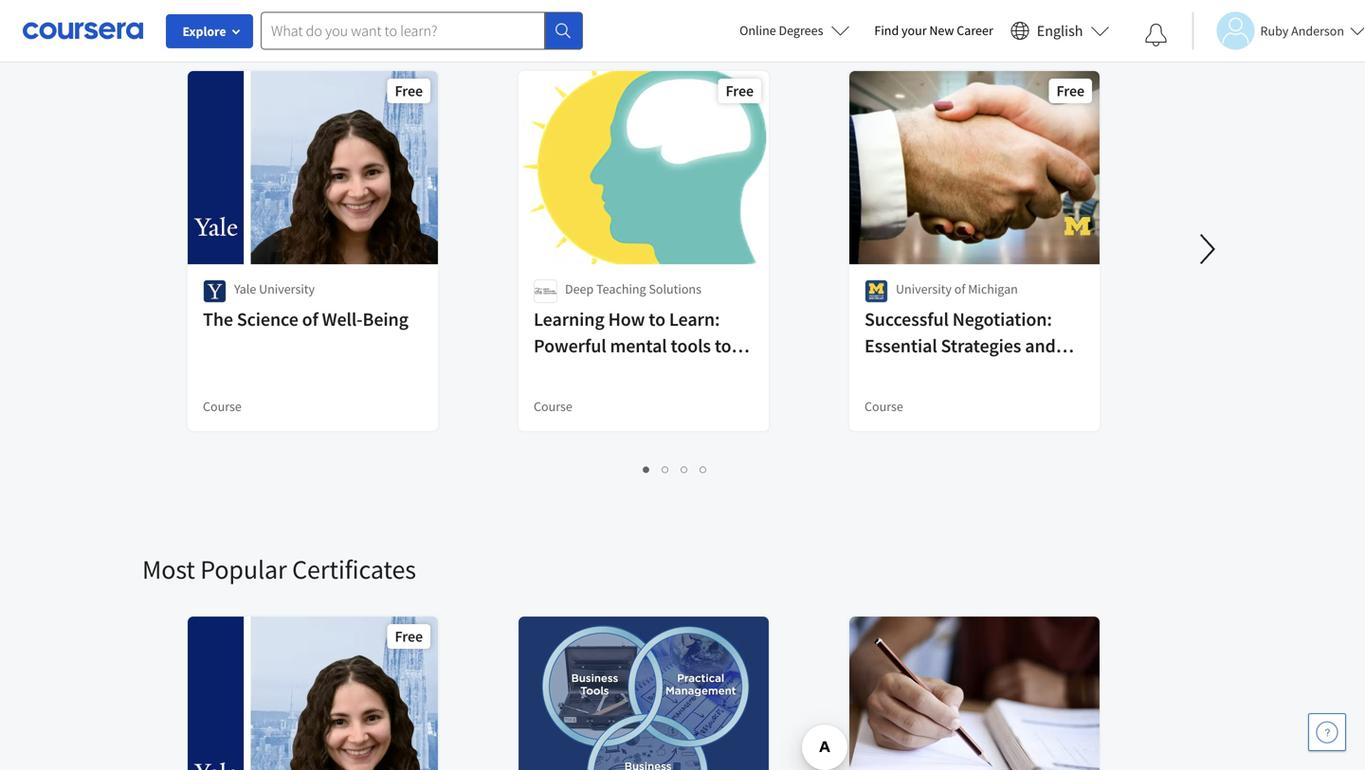 Task type: locate. For each thing, give the bounding box(es) containing it.
1 horizontal spatial of
[[954, 281, 965, 298]]

essential
[[865, 334, 937, 358]]

of left michigan
[[954, 281, 965, 298]]

free down online
[[726, 82, 754, 100]]

free for the science of well-being
[[395, 82, 423, 100]]

2 button
[[656, 458, 675, 480]]

yale
[[234, 281, 256, 298]]

university up successful
[[896, 281, 952, 298]]

most
[[142, 7, 195, 40], [142, 553, 195, 586]]

course
[[203, 398, 242, 415], [534, 398, 572, 415], [865, 398, 903, 415]]

university up the science of well-being
[[259, 281, 315, 298]]

university
[[259, 281, 315, 298], [896, 281, 952, 298]]

1
[[643, 460, 651, 478]]

how
[[608, 308, 645, 331]]

career success specialization by university of california, irvine, image
[[519, 617, 770, 771]]

1 horizontal spatial course
[[534, 398, 572, 415]]

2 course from the left
[[534, 398, 572, 415]]

0 horizontal spatial to
[[649, 308, 665, 331]]

learning
[[534, 308, 605, 331]]

2
[[662, 460, 670, 478]]

to right tools
[[715, 334, 731, 358]]

1 most from the top
[[142, 7, 195, 40]]

the
[[203, 308, 233, 331]]

find your new career link
[[865, 19, 1003, 43]]

of
[[954, 281, 965, 298], [302, 308, 318, 331]]

1 vertical spatial to
[[715, 334, 731, 358]]

yale university
[[234, 281, 315, 298]]

2 most from the top
[[142, 553, 195, 586]]

None search field
[[261, 12, 583, 50]]

find your new career
[[874, 22, 993, 39]]

online
[[740, 22, 776, 39]]

online degrees button
[[724, 9, 865, 51]]

english
[[1037, 21, 1083, 40]]

list inside most popular courses carousel element
[[190, 458, 1161, 480]]

most popular certificates
[[142, 553, 416, 586]]

certificates
[[292, 553, 416, 586]]

1 vertical spatial most
[[142, 553, 195, 586]]

learning how to learn: powerful mental tools to help you master tough subjects
[[534, 308, 731, 411]]

free
[[395, 82, 423, 100], [726, 82, 754, 100], [1057, 82, 1085, 100], [395, 628, 423, 647]]

1 vertical spatial of
[[302, 308, 318, 331]]

subjects
[[534, 387, 600, 411]]

english button
[[1003, 0, 1117, 62]]

0 vertical spatial popular
[[200, 7, 287, 40]]

1 course from the left
[[203, 398, 242, 415]]

explore button
[[166, 14, 253, 48]]

free for successful negotiation: essential strategies and skills
[[1057, 82, 1085, 100]]

0 vertical spatial most
[[142, 7, 195, 40]]

free for learning how to learn: powerful mental tools to help you master tough subjects
[[726, 82, 754, 100]]

0 horizontal spatial of
[[302, 308, 318, 331]]

0 horizontal spatial course
[[203, 398, 242, 415]]

successful negotiation: essential strategies and skills
[[865, 308, 1056, 384]]

master
[[607, 361, 663, 384]]

1 horizontal spatial university
[[896, 281, 952, 298]]

help center image
[[1316, 721, 1339, 744]]

1 vertical spatial popular
[[200, 553, 287, 586]]

2 horizontal spatial course
[[865, 398, 903, 415]]

university of michigan image
[[865, 280, 888, 303]]

to right how
[[649, 308, 665, 331]]

and
[[1025, 334, 1056, 358]]

you
[[573, 361, 603, 384]]

1 university from the left
[[259, 281, 315, 298]]

free inside most popular certificates carousel element
[[395, 628, 423, 647]]

1 button
[[638, 458, 656, 480]]

2 popular from the top
[[200, 553, 287, 586]]

of left the "well-"
[[302, 308, 318, 331]]

free down english
[[1057, 82, 1085, 100]]

find
[[874, 22, 899, 39]]

online degrees
[[740, 22, 823, 39]]

list
[[190, 458, 1161, 480]]

ruby
[[1260, 22, 1289, 39]]

successful
[[865, 308, 949, 331]]

well-
[[322, 308, 363, 331]]

career
[[957, 22, 993, 39]]

course down skills
[[865, 398, 903, 415]]

most for most popular certificates
[[142, 553, 195, 586]]

explore
[[182, 23, 226, 40]]

mental
[[610, 334, 667, 358]]

1 popular from the top
[[200, 7, 287, 40]]

free down certificates
[[395, 628, 423, 647]]

deep teaching solutions
[[565, 281, 701, 298]]

list containing 1
[[190, 458, 1161, 480]]

course down help
[[534, 398, 572, 415]]

free link
[[186, 615, 440, 771]]

your
[[902, 22, 927, 39]]

course for successful negotiation: essential strategies and skills
[[865, 398, 903, 415]]

0 horizontal spatial university
[[259, 281, 315, 298]]

ruby anderson
[[1260, 22, 1344, 39]]

course down the
[[203, 398, 242, 415]]

teaching
[[596, 281, 646, 298]]

to
[[649, 308, 665, 331], [715, 334, 731, 358]]

free down what do you want to learn? 'text field'
[[395, 82, 423, 100]]

popular
[[200, 7, 287, 40], [200, 553, 287, 586]]

show notifications image
[[1145, 24, 1167, 46]]

3 course from the left
[[865, 398, 903, 415]]

learn:
[[669, 308, 720, 331]]



Task type: describe. For each thing, give the bounding box(es) containing it.
deep teaching solutions image
[[534, 280, 557, 303]]

skills
[[865, 361, 908, 384]]

anderson
[[1291, 22, 1344, 39]]

help
[[534, 361, 569, 384]]

ruby anderson button
[[1192, 12, 1365, 50]]

1 horizontal spatial to
[[715, 334, 731, 358]]

michigan
[[968, 281, 1018, 298]]

degrees
[[779, 22, 823, 39]]

negotiation:
[[952, 308, 1052, 331]]

university of michigan
[[896, 281, 1018, 298]]

science
[[237, 308, 298, 331]]

popular for courses
[[200, 7, 287, 40]]

4
[[700, 460, 708, 478]]

the science of well-being
[[203, 308, 409, 331]]

0 vertical spatial of
[[954, 281, 965, 298]]

2 university from the left
[[896, 281, 952, 298]]

tools
[[671, 334, 711, 358]]

popular for certificates
[[200, 553, 287, 586]]

solutions
[[649, 281, 701, 298]]

deep
[[565, 281, 594, 298]]

courses
[[292, 7, 380, 40]]

3
[[681, 460, 689, 478]]

yale university image
[[203, 280, 227, 303]]

academic english: writing specialization by university of california, irvine, image
[[849, 617, 1101, 771]]

most popular courses
[[142, 7, 380, 40]]

0 vertical spatial to
[[649, 308, 665, 331]]

coursera image
[[23, 15, 143, 46]]

tough
[[667, 361, 714, 384]]

powerful
[[534, 334, 606, 358]]

being
[[363, 308, 409, 331]]

next slide image
[[1185, 227, 1231, 272]]

most for most popular courses
[[142, 7, 195, 40]]

3 button
[[675, 458, 694, 480]]

course for learning how to learn: powerful mental tools to help you master tough subjects
[[534, 398, 572, 415]]

strategies
[[941, 334, 1021, 358]]

What do you want to learn? text field
[[261, 12, 545, 50]]

course for the science of well-being
[[203, 398, 242, 415]]

most popular courses carousel element
[[142, 0, 1365, 496]]

most popular certificates carousel element
[[142, 496, 1365, 771]]

4 button
[[694, 458, 713, 480]]

new
[[929, 22, 954, 39]]



Task type: vqa. For each thing, say whether or not it's contained in the screenshot.
bottom content
no



